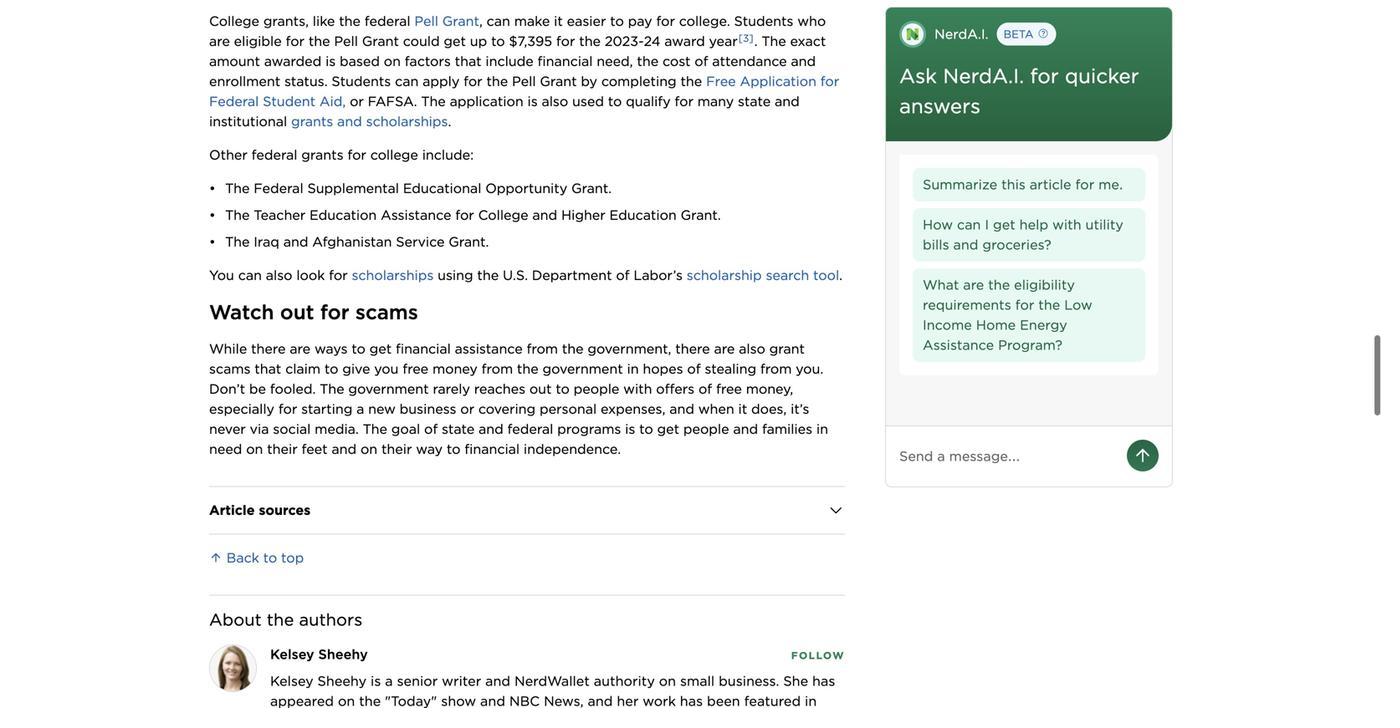 Task type: locate. For each thing, give the bounding box(es) containing it.
grants up the supplemental
[[302, 147, 344, 163]]

groceries?
[[983, 237, 1052, 253]]

federal down enrollment
[[209, 93, 259, 110]]

0 vertical spatial a
[[357, 401, 364, 418]]

grant. up "higher"
[[572, 180, 612, 197]]

when
[[699, 401, 735, 418]]

the
[[339, 13, 361, 29], [309, 33, 330, 49], [579, 33, 601, 49], [637, 53, 659, 69], [487, 73, 508, 89], [681, 73, 702, 89], [477, 267, 499, 284], [989, 277, 1010, 293], [1039, 297, 1061, 313], [562, 341, 584, 357], [517, 361, 539, 377], [267, 610, 294, 631], [359, 694, 381, 709]]

grant inside . the exact amount awarded is based on factors that include financial need, the cost of attendance and enrollment status. students can apply for the pell grant by completing the
[[540, 73, 577, 89]]

1 vertical spatial college
[[478, 207, 529, 223]]

is inside while there are ways to get financial assistance from the government, there are also grant scams that claim to give you free money from the government in hopes of stealing from you. don't be fooled. the government rarely reaches out to people with offers of free money, especially for starting a new business or covering personal expenses, and when it does, it's never via social media. the goal of state and federal programs is to get people and families in need on their feet and on their way to financial independence.
[[625, 421, 636, 438]]

kelsey inside kelsey sheehy is a senior writer and nerdwallet authority on small business. she has appeared on the "today" show and nbc news, and her work has been featured i
[[270, 674, 314, 690]]

their down the goal on the left
[[382, 441, 412, 458]]

the right about
[[267, 610, 294, 631]]

federal up teacher
[[254, 180, 304, 197]]

you
[[374, 361, 399, 377]]

0 horizontal spatial or
[[350, 93, 364, 110]]

1 vertical spatial financial
[[396, 341, 451, 357]]

free right 'you'
[[403, 361, 429, 377]]

and down media. at the bottom of page
[[332, 441, 357, 458]]

for up "social"
[[279, 401, 297, 418]]

the left "today"
[[359, 694, 381, 709]]

award
[[665, 33, 705, 49]]

1 vertical spatial it
[[739, 401, 748, 418]]

grant inside , can make it easier to pay for college. students who are eligible for the pell grant could get up to $7,395 for the 2023-24 award year
[[362, 33, 399, 49]]

and
[[791, 53, 816, 69], [775, 93, 800, 110], [337, 113, 362, 130], [533, 207, 558, 223], [283, 234, 308, 250], [954, 237, 979, 253], [670, 401, 695, 418], [479, 421, 504, 438], [734, 421, 758, 438], [332, 441, 357, 458], [486, 674, 511, 690], [480, 694, 506, 709], [588, 694, 613, 709]]

1 horizontal spatial state
[[738, 93, 771, 110]]

0 horizontal spatial it
[[554, 13, 563, 29]]

1 horizontal spatial out
[[530, 381, 552, 397]]

2 horizontal spatial also
[[739, 341, 766, 357]]

0 horizontal spatial financial
[[396, 341, 451, 357]]

look
[[297, 267, 325, 284]]

sheehy inside kelsey sheehy is a senior writer and nerdwallet authority on small business. she has appeared on the "today" show and nbc news, and her work has been featured i
[[318, 674, 367, 690]]

grant up up
[[443, 13, 480, 29]]

can for you can also look for scholarships using the u.s. department of labor's scholarship search tool .
[[238, 267, 262, 284]]

grant left "by"
[[540, 73, 577, 89]]

is
[[326, 53, 336, 69], [528, 93, 538, 110], [625, 421, 636, 438], [371, 674, 381, 690]]

there up hopes
[[676, 341, 710, 357]]

state inside or fafsa. the application is also used to qualify for many state and institutional
[[738, 93, 771, 110]]

0 horizontal spatial there
[[251, 341, 286, 357]]

1 kelsey from the top
[[270, 647, 314, 663]]

1 their from the left
[[267, 441, 298, 458]]

on down via
[[246, 441, 263, 458]]

1 vertical spatial assistance
[[923, 337, 994, 354]]

0 vertical spatial or
[[350, 93, 364, 110]]

0 vertical spatial grants
[[291, 113, 333, 130]]

from right "assistance"
[[527, 341, 558, 357]]

a left new
[[357, 401, 364, 418]]

1 horizontal spatial .
[[755, 33, 758, 49]]

2 kelsey from the top
[[270, 674, 314, 690]]

2 vertical spatial financial
[[465, 441, 520, 458]]

0 vertical spatial pell
[[415, 13, 439, 29]]

scams down while
[[209, 361, 251, 377]]

0 vertical spatial has
[[813, 674, 836, 690]]

0 vertical spatial financial
[[538, 53, 593, 69]]

also up stealing
[[739, 341, 766, 357]]

people down when
[[684, 421, 730, 438]]

1 horizontal spatial students
[[734, 13, 794, 29]]

is inside kelsey sheehy is a senior writer and nerdwallet authority on small business. she has appeared on the "today" show and nbc news, and her work has been featured i
[[371, 674, 381, 690]]

grants,
[[264, 13, 309, 29]]

there
[[251, 341, 286, 357], [676, 341, 710, 357]]

with inside while there are ways to get financial assistance from the government, there are also grant scams that claim to give you free money from the government in hopes of stealing from you. don't be fooled. the government rarely reaches out to people with offers of free money, especially for starting a new business or covering personal expenses, and when it does, it's never via social media. the goal of state and federal programs is to get people and families in need on their feet and on their way to financial independence.
[[624, 381, 652, 397]]

sheehy for kelsey sheehy
[[319, 647, 368, 663]]

it inside , can make it easier to pay for college. students who are eligible for the pell grant could get up to $7,395 for the 2023-24 award year
[[554, 13, 563, 29]]

1 horizontal spatial there
[[676, 341, 710, 357]]

claim
[[285, 361, 321, 377]]

to inside back to top button
[[263, 550, 277, 567]]

for down "educational"
[[456, 207, 474, 223]]

financial up "by"
[[538, 53, 593, 69]]

. right [3] at the top of page
[[755, 33, 758, 49]]

0 vertical spatial state
[[738, 93, 771, 110]]

0 horizontal spatial students
[[332, 73, 391, 89]]

beta
[[1004, 28, 1034, 41]]

2 their from the left
[[382, 441, 412, 458]]

teacher
[[254, 207, 306, 223]]

0 horizontal spatial with
[[624, 381, 652, 397]]

1 vertical spatial federal
[[254, 180, 304, 197]]

are
[[209, 33, 230, 49], [964, 277, 985, 293], [290, 341, 311, 357], [714, 341, 735, 357]]

1 horizontal spatial federal
[[365, 13, 411, 29]]

the right like
[[339, 13, 361, 29]]

that down up
[[455, 53, 482, 69]]

sheehy for kelsey sheehy is a senior writer and nerdwallet authority on small business. she has appeared on the "today" show and nbc news, and her work has been featured i
[[318, 674, 367, 690]]

0 vertical spatial federal
[[365, 13, 411, 29]]

1 horizontal spatial from
[[527, 341, 558, 357]]

1 vertical spatial has
[[680, 694, 703, 709]]

grant. up 'scholarship'
[[681, 207, 721, 223]]

application
[[740, 73, 817, 89]]

the up application
[[487, 73, 508, 89]]

1 vertical spatial also
[[266, 267, 293, 284]]

1 horizontal spatial also
[[542, 93, 569, 110]]

2 vertical spatial grant.
[[449, 234, 489, 250]]

in
[[627, 361, 639, 377], [817, 421, 829, 438]]

1 vertical spatial sheehy
[[318, 674, 367, 690]]

can inside "how can i get help with utility bills and groceries?"
[[957, 217, 981, 233]]

or down rarely
[[461, 401, 475, 418]]

state down application
[[738, 93, 771, 110]]

article
[[1030, 177, 1072, 193]]

can right you on the left of the page
[[238, 267, 262, 284]]

that up the "be"
[[255, 361, 281, 377]]

free
[[403, 361, 429, 377], [716, 381, 742, 397]]

other federal grants for college include:
[[209, 147, 474, 163]]

nbc
[[510, 694, 540, 709]]

grant
[[770, 341, 805, 357]]

for up awarded
[[286, 33, 305, 49]]

0 vertical spatial students
[[734, 13, 794, 29]]

get right i
[[993, 217, 1016, 233]]

federal down covering
[[508, 421, 554, 438]]

pell down include
[[512, 73, 536, 89]]

are inside what are the eligibility requirements for the low income home energy assistance program?
[[964, 277, 985, 293]]

also left the look
[[266, 267, 293, 284]]

about the authors element
[[209, 595, 845, 709]]

1 horizontal spatial or
[[461, 401, 475, 418]]

programs
[[558, 421, 621, 438]]

kelsey up appeared at left
[[270, 674, 314, 690]]

a
[[357, 401, 364, 418], [385, 674, 393, 690]]

in right families
[[817, 421, 829, 438]]

government
[[543, 361, 623, 377], [348, 381, 429, 397]]

nerda.i. up 'answers'
[[943, 64, 1025, 88]]

get down expenses,
[[657, 421, 680, 438]]

aid,
[[320, 93, 346, 110]]

for left me.
[[1076, 177, 1095, 193]]

small
[[680, 674, 715, 690]]

0 vertical spatial free
[[403, 361, 429, 377]]

0 vertical spatial also
[[542, 93, 569, 110]]

0 vertical spatial government
[[543, 361, 623, 377]]

income
[[923, 317, 972, 334]]

0 vertical spatial kelsey
[[270, 647, 314, 663]]

home
[[977, 317, 1016, 334]]

the down "apply"
[[421, 93, 446, 110]]

rarely
[[433, 381, 470, 397]]

financial inside . the exact amount awarded is based on factors that include financial need, the cost of attendance and enrollment status. students can apply for the pell grant by completing the
[[538, 53, 593, 69]]

to
[[610, 13, 624, 29], [491, 33, 505, 49], [608, 93, 622, 110], [352, 341, 366, 357], [325, 361, 338, 377], [556, 381, 570, 397], [640, 421, 653, 438], [447, 441, 461, 458], [263, 550, 277, 567]]

1 horizontal spatial that
[[455, 53, 482, 69]]

for left many
[[675, 93, 694, 110]]

1 vertical spatial out
[[530, 381, 552, 397]]

assistance down the federal supplemental educational opportunity grant.
[[381, 207, 452, 223]]

1 vertical spatial in
[[817, 421, 829, 438]]

1 vertical spatial people
[[684, 421, 730, 438]]

grant. down the teacher education assistance for college and higher education grant.
[[449, 234, 489, 250]]

1 horizontal spatial has
[[813, 674, 836, 690]]

goal
[[392, 421, 420, 438]]

0 vertical spatial grant.
[[572, 180, 612, 197]]

0 horizontal spatial that
[[255, 361, 281, 377]]

and down application
[[775, 93, 800, 110]]

of left labor's
[[616, 267, 630, 284]]

apply
[[423, 73, 460, 89]]

0 horizontal spatial assistance
[[381, 207, 452, 223]]

state up way
[[442, 421, 475, 438]]

and right bills
[[954, 237, 979, 253]]

0 vertical spatial that
[[455, 53, 482, 69]]

with right 'help'
[[1053, 217, 1082, 233]]

0 horizontal spatial grant
[[362, 33, 399, 49]]

other
[[209, 147, 248, 163]]

pell inside . the exact amount awarded is based on factors that include financial need, the cost of attendance and enrollment status. students can apply for the pell grant by completing the
[[512, 73, 536, 89]]

quicker
[[1065, 64, 1140, 88]]

2 horizontal spatial pell
[[512, 73, 536, 89]]

u.s.
[[503, 267, 528, 284]]

get inside "how can i get help with utility bills and groceries?"
[[993, 217, 1016, 233]]

grant. for the federal supplemental educational opportunity grant.
[[572, 180, 612, 197]]

1 horizontal spatial their
[[382, 441, 412, 458]]

nerda.i. left beta
[[935, 26, 989, 42]]

is left senior
[[371, 674, 381, 690]]

on inside . the exact amount awarded is based on factors that include financial need, the cost of attendance and enrollment status. students can apply for the pell grant by completing the
[[384, 53, 401, 69]]

to up personal
[[556, 381, 570, 397]]

never
[[209, 421, 246, 438]]

there up the claim at left
[[251, 341, 286, 357]]

assistance down "income"
[[923, 337, 994, 354]]

0 horizontal spatial scams
[[209, 361, 251, 377]]

for inside while there are ways to get financial assistance from the government, there are also grant scams that claim to give you free money from the government in hopes of stealing from you. don't be fooled. the government rarely reaches out to people with offers of free money, especially for starting a new business or covering personal expenses, and when it does, it's never via social media. the goal of state and federal programs is to get people and families in need on their feet and on their way to financial independence.
[[279, 401, 297, 418]]

scams
[[356, 300, 418, 325], [209, 361, 251, 377]]

scholarships down service
[[352, 267, 434, 284]]

1 vertical spatial pell
[[334, 33, 358, 49]]

2 horizontal spatial grant.
[[681, 207, 721, 223]]

by
[[581, 73, 598, 89]]

2 horizontal spatial grant
[[540, 73, 577, 89]]

up
[[470, 33, 487, 49]]

many
[[698, 93, 734, 110]]

for up the 24
[[657, 13, 675, 29]]

college
[[209, 13, 259, 29], [478, 207, 529, 223]]

2 vertical spatial also
[[739, 341, 766, 357]]

0 vertical spatial out
[[280, 300, 314, 325]]

higher
[[562, 207, 606, 223]]

people up personal
[[574, 381, 620, 397]]

the down easier at the top
[[579, 33, 601, 49]]

0 vertical spatial with
[[1053, 217, 1082, 233]]

free down stealing
[[716, 381, 742, 397]]

federal inside while there are ways to get financial assistance from the government, there are also grant scams that claim to give you free money from the government in hopes of stealing from you. don't be fooled. the government rarely reaches out to people with offers of free money, especially for starting a new business or covering personal expenses, and when it does, it's never via social media. the goal of state and federal programs is to get people and families in need on their feet and on their way to financial independence.
[[508, 421, 554, 438]]

1 horizontal spatial government
[[543, 361, 623, 377]]

covering
[[479, 401, 536, 418]]

the down the 24
[[637, 53, 659, 69]]

sheehy down 'authors'
[[319, 647, 368, 663]]

reaches
[[474, 381, 526, 397]]

1 education from the left
[[310, 207, 377, 223]]

authors
[[299, 610, 363, 631]]

via
[[250, 421, 269, 438]]

you can also look for scholarships using the u.s. department of labor's scholarship search tool .
[[209, 267, 843, 284]]

from
[[527, 341, 558, 357], [482, 361, 513, 377], [761, 361, 792, 377]]

more information about beta image
[[998, 20, 1059, 47]]

0 horizontal spatial education
[[310, 207, 377, 223]]

on right based
[[384, 53, 401, 69]]

1 vertical spatial scams
[[209, 361, 251, 377]]

out inside while there are ways to get financial assistance from the government, there are also grant scams that claim to give you free money from the government in hopes of stealing from you. don't be fooled. the government rarely reaches out to people with offers of free money, especially for starting a new business or covering personal expenses, and when it does, it's never via social media. the goal of state and federal programs is to get people and families in need on their feet and on their way to financial independence.
[[530, 381, 552, 397]]

can for , can make it easier to pay for college. students who are eligible for the pell grant could get up to $7,395 for the 2023-24 award year
[[487, 13, 510, 29]]

2 there from the left
[[676, 341, 710, 357]]

the up reaches
[[517, 361, 539, 377]]

can up fafsa.
[[395, 73, 419, 89]]

0 horizontal spatial .
[[448, 113, 451, 130]]

with inside "how can i get help with utility bills and groceries?"
[[1053, 217, 1082, 233]]

1 vertical spatial nerda.i.
[[943, 64, 1025, 88]]

get inside , can make it easier to pay for college. students who are eligible for the pell grant could get up to $7,395 for the 2023-24 award year
[[444, 33, 466, 49]]

0 vertical spatial scholarships
[[366, 113, 448, 130]]

sheehy down kelsey sheehy link
[[318, 674, 367, 690]]

and right iraq
[[283, 234, 308, 250]]

fooled.
[[270, 381, 316, 397]]

pay
[[628, 13, 653, 29]]

also left used
[[542, 93, 569, 110]]

1 vertical spatial or
[[461, 401, 475, 418]]

watch
[[209, 300, 274, 325]]

0 vertical spatial federal
[[209, 93, 259, 110]]

the left iraq
[[225, 234, 250, 250]]

1 vertical spatial state
[[442, 421, 475, 438]]

families
[[762, 421, 813, 438]]

can right ,
[[487, 13, 510, 29]]

department
[[532, 267, 612, 284]]

2023-
[[605, 33, 644, 49]]

are inside , can make it easier to pay for college. students who are eligible for the pell grant could get up to $7,395 for the 2023-24 award year
[[209, 33, 230, 49]]

2 horizontal spatial financial
[[538, 53, 593, 69]]

include:
[[422, 147, 474, 163]]

0 horizontal spatial pell
[[334, 33, 358, 49]]

out down the look
[[280, 300, 314, 325]]

scholarships down fafsa.
[[366, 113, 448, 130]]

1 horizontal spatial with
[[1053, 217, 1082, 233]]

1 horizontal spatial free
[[716, 381, 742, 397]]

2 horizontal spatial federal
[[508, 421, 554, 438]]

0 horizontal spatial in
[[627, 361, 639, 377]]

federal up the could on the top
[[365, 13, 411, 29]]

appeared
[[270, 694, 334, 709]]

1 vertical spatial kelsey
[[270, 674, 314, 690]]

and inside or fafsa. the application is also used to qualify for many state and institutional
[[775, 93, 800, 110]]

0 vertical spatial .
[[755, 33, 758, 49]]

or
[[350, 93, 364, 110], [461, 401, 475, 418]]

"today"
[[385, 694, 437, 709]]

get
[[444, 33, 466, 49], [993, 217, 1016, 233], [370, 341, 392, 357], [657, 421, 680, 438]]

can inside , can make it easier to pay for college. students who are eligible for the pell grant could get up to $7,395 for the 2023-24 award year
[[487, 13, 510, 29]]

24
[[644, 33, 661, 49]]

news,
[[544, 694, 584, 709]]

grant up based
[[362, 33, 399, 49]]

iraq
[[254, 234, 279, 250]]

1 there from the left
[[251, 341, 286, 357]]

status.
[[285, 73, 328, 89]]

of inside . the exact amount awarded is based on factors that include financial need, the cost of attendance and enrollment status. students can apply for the pell grant by completing the
[[695, 53, 709, 69]]

feet
[[302, 441, 328, 458]]

featured
[[745, 694, 801, 709]]

2 vertical spatial federal
[[508, 421, 554, 438]]

1 vertical spatial grant.
[[681, 207, 721, 223]]

1 vertical spatial students
[[332, 73, 391, 89]]

2 horizontal spatial .
[[840, 267, 843, 284]]

1 vertical spatial with
[[624, 381, 652, 397]]

it left does,
[[739, 401, 748, 418]]

the inside kelsey sheehy is a senior writer and nerdwallet authority on small business. she has appeared on the "today" show and nbc news, and her work has been featured i
[[359, 694, 381, 709]]

on right appeared at left
[[338, 694, 355, 709]]

educational
[[403, 180, 482, 197]]

get down pell grant link
[[444, 33, 466, 49]]

it right make
[[554, 13, 563, 29]]

0 horizontal spatial state
[[442, 421, 475, 438]]

0 vertical spatial sheehy
[[319, 647, 368, 663]]

pell down college grants, like the federal pell grant
[[334, 33, 358, 49]]

independence.
[[524, 441, 621, 458]]

1 vertical spatial scholarships
[[352, 267, 434, 284]]

0 vertical spatial it
[[554, 13, 563, 29]]

0 horizontal spatial government
[[348, 381, 429, 397]]

afghanistan
[[312, 234, 392, 250]]

pell up the could on the top
[[415, 13, 439, 29]]

is inside or fafsa. the application is also used to qualify for many state and institutional
[[528, 93, 538, 110]]

college up the eligible
[[209, 13, 259, 29]]

2 vertical spatial grant
[[540, 73, 577, 89]]

me.
[[1099, 177, 1124, 193]]

easier
[[567, 13, 606, 29]]

assistance inside what are the eligibility requirements for the low income home energy assistance program?
[[923, 337, 994, 354]]

has down follow
[[813, 674, 836, 690]]

0 vertical spatial scams
[[356, 300, 418, 325]]

awarded
[[264, 53, 322, 69]]

1 horizontal spatial a
[[385, 674, 393, 690]]

financial
[[538, 53, 593, 69], [396, 341, 451, 357], [465, 441, 520, 458]]

pell
[[415, 13, 439, 29], [334, 33, 358, 49], [512, 73, 536, 89]]

the
[[762, 33, 787, 49], [421, 93, 446, 110], [225, 180, 250, 197], [225, 207, 250, 223], [225, 234, 250, 250], [320, 381, 344, 397], [363, 421, 388, 438]]

0 horizontal spatial federal
[[252, 147, 298, 163]]

writer
[[442, 674, 481, 690]]

eligibility
[[1015, 277, 1075, 293]]

the iraq and afghanistan service grant.
[[225, 234, 489, 250]]

federal down the "institutional"
[[252, 147, 298, 163]]

a left senior
[[385, 674, 393, 690]]

0 vertical spatial assistance
[[381, 207, 452, 223]]

or inside or fafsa. the application is also used to qualify for many state and institutional
[[350, 93, 364, 110]]

kelsey sheehy
[[270, 647, 368, 663]]

out up personal
[[530, 381, 552, 397]]



Task type: describe. For each thing, give the bounding box(es) containing it.
to up the give
[[352, 341, 366, 357]]

pell inside , can make it easier to pay for college. students who are eligible for the pell grant could get up to $7,395 for the 2023-24 award year
[[334, 33, 358, 49]]

article sources
[[209, 503, 311, 519]]

about the authors
[[209, 610, 363, 631]]

sources
[[259, 503, 311, 519]]

state inside while there are ways to get financial assistance from the government, there are also grant scams that claim to give you free money from the government in hopes of stealing from you. don't be fooled. the government rarely reaches out to people with offers of free money, especially for starting a new business or covering personal expenses, and when it does, it's never via social media. the goal of state and federal programs is to get people and families in need on their feet and on their way to financial independence.
[[442, 421, 475, 438]]

the inside . the exact amount awarded is based on factors that include financial need, the cost of attendance and enrollment status. students can apply for the pell grant by completing the
[[762, 33, 787, 49]]

. inside . the exact amount awarded is based on factors that include financial need, the cost of attendance and enrollment status. students can apply for the pell grant by completing the
[[755, 33, 758, 49]]

the down other
[[225, 180, 250, 197]]

fafsa.
[[368, 93, 417, 110]]

back to top
[[223, 550, 304, 567]]

personal
[[540, 401, 597, 418]]

0 horizontal spatial free
[[403, 361, 429, 377]]

0 vertical spatial people
[[574, 381, 620, 397]]

of up 'offers'
[[688, 361, 701, 377]]

the left government,
[[562, 341, 584, 357]]

watch out for scams
[[209, 300, 418, 325]]

application
[[450, 93, 524, 110]]

summarize
[[923, 177, 998, 193]]

0 vertical spatial in
[[627, 361, 639, 377]]

also inside while there are ways to get financial assistance from the government, there are also grant scams that claim to give you free money from the government in hopes of stealing from you. don't be fooled. the government rarely reaches out to people with offers of free money, especially for starting a new business or covering personal expenses, and when it does, it's never via social media. the goal of state and federal programs is to get people and families in need on their feet and on their way to financial independence.
[[739, 341, 766, 357]]

the down "cost"
[[681, 73, 702, 89]]

college.
[[679, 13, 730, 29]]

1 horizontal spatial pell
[[415, 13, 439, 29]]

the federal supplemental educational opportunity grant.
[[225, 180, 612, 197]]

low
[[1065, 297, 1093, 313]]

kelsey sheehy is a senior writer and nerdwallet authority on small business. she has appeared on the "today" show and nbc news, and her work has been featured i
[[270, 674, 836, 709]]

cost
[[663, 53, 691, 69]]

0 horizontal spatial has
[[680, 694, 703, 709]]

for inside summarize this article for me. button
[[1076, 177, 1095, 193]]

0 horizontal spatial from
[[482, 361, 513, 377]]

[3]
[[739, 32, 754, 44]]

eligible
[[234, 33, 282, 49]]

a inside while there are ways to get financial assistance from the government, there are also grant scams that claim to give you free money from the government in hopes of stealing from you. don't be fooled. the government rarely reaches out to people with offers of free money, especially for starting a new business or covering personal expenses, and when it does, it's never via social media. the goal of state and federal programs is to get people and families in need on their feet and on their way to financial independence.
[[357, 401, 364, 418]]

that inside while there are ways to get financial assistance from the government, there are also grant scams that claim to give you free money from the government in hopes of stealing from you. don't be fooled. the government rarely reaches out to people with offers of free money, especially for starting a new business or covering personal expenses, and when it does, it's never via social media. the goal of state and federal programs is to get people and families in need on their feet and on their way to financial independence.
[[255, 361, 281, 377]]

article
[[209, 503, 255, 519]]

used
[[573, 93, 604, 110]]

i
[[985, 217, 989, 233]]

are up the claim at left
[[290, 341, 311, 357]]

factors
[[405, 53, 451, 69]]

free application for federal student aid, link
[[209, 73, 844, 110]]

way
[[416, 441, 443, 458]]

of up way
[[424, 421, 438, 438]]

and down does,
[[734, 421, 758, 438]]

free application for federal student aid,
[[209, 73, 844, 110]]

supplemental
[[308, 180, 399, 197]]

college
[[371, 147, 418, 163]]

0 horizontal spatial out
[[280, 300, 314, 325]]

is inside . the exact amount awarded is based on factors that include financial need, the cost of attendance and enrollment status. students can apply for the pell grant by completing the
[[326, 53, 336, 69]]

she
[[784, 674, 809, 690]]

1 horizontal spatial financial
[[465, 441, 520, 458]]

[3] button
[[728, 24, 765, 61]]

institutional
[[209, 113, 287, 130]]

to right up
[[491, 33, 505, 49]]

for inside what are the eligibility requirements for the low income home energy assistance program?
[[1016, 297, 1035, 313]]

for inside ask nerda.i. for quicker answers
[[1031, 64, 1059, 88]]

that inside . the exact amount awarded is based on factors that include financial need, the cost of attendance and enrollment status. students can apply for the pell grant by completing the
[[455, 53, 482, 69]]

could
[[403, 33, 440, 49]]

for right the look
[[329, 267, 348, 284]]

for inside or fafsa. the application is also used to qualify for many state and institutional
[[675, 93, 694, 110]]

students inside , can make it easier to pay for college. students who are eligible for the pell grant could get up to $7,395 for the 2023-24 award year
[[734, 13, 794, 29]]

service
[[396, 234, 445, 250]]

the inside or fafsa. the application is also used to qualify for many state and institutional
[[421, 93, 446, 110]]

assistance
[[455, 341, 523, 357]]

students inside . the exact amount awarded is based on factors that include financial need, the cost of attendance and enrollment status. students can apply for the pell grant by completing the
[[332, 73, 391, 89]]

$7,395
[[509, 33, 552, 49]]

free
[[706, 73, 736, 89]]

Message Entry text field
[[900, 447, 1114, 467]]

grants and scholarships .
[[287, 113, 451, 130]]

can inside . the exact amount awarded is based on factors that include financial need, the cost of attendance and enrollment status. students can apply for the pell grant by completing the
[[395, 73, 419, 89]]

0 horizontal spatial college
[[209, 13, 259, 29]]

how
[[923, 217, 953, 233]]

federal inside free application for federal student aid,
[[209, 93, 259, 110]]

the down eligibility
[[1039, 297, 1061, 313]]

be
[[249, 381, 266, 397]]

1 horizontal spatial college
[[478, 207, 529, 223]]

kelsey sheehy link
[[270, 647, 368, 663]]

get up 'you'
[[370, 341, 392, 357]]

scams inside while there are ways to get financial assistance from the government, there are also grant scams that claim to give you free money from the government in hopes of stealing from you. don't be fooled. the government rarely reaches out to people with offers of free money, especially for starting a new business or covering personal expenses, and when it does, it's never via social media. the goal of state and federal programs is to get people and families in need on their feet and on their way to financial independence.
[[209, 361, 251, 377]]

the down like
[[309, 33, 330, 49]]

and inside . the exact amount awarded is based on factors that include financial need, the cost of attendance and enrollment status. students can apply for the pell grant by completing the
[[791, 53, 816, 69]]

does,
[[752, 401, 787, 418]]

the left teacher
[[225, 207, 250, 223]]

it's
[[791, 401, 810, 418]]

using
[[438, 267, 473, 284]]

2 horizontal spatial from
[[761, 361, 792, 377]]

the teacher education assistance for college and higher education grant.
[[225, 207, 721, 223]]

nerda.i. inside ask nerda.i. for quicker answers
[[943, 64, 1025, 88]]

government,
[[588, 341, 672, 357]]

ask
[[900, 64, 937, 88]]

amount
[[209, 53, 260, 69]]

social
[[273, 421, 311, 438]]

and down aid, on the top left
[[337, 113, 362, 130]]

for inside . the exact amount awarded is based on factors that include financial need, the cost of attendance and enrollment status. students can apply for the pell grant by completing the
[[464, 73, 483, 89]]

2 vertical spatial .
[[840, 267, 843, 284]]

been
[[707, 694, 741, 709]]

2 education from the left
[[610, 207, 677, 223]]

expenses,
[[601, 401, 666, 418]]

kelsey for kelsey sheehy is a senior writer and nerdwallet authority on small business. she has appeared on the "today" show and nbc news, and her work has been featured i
[[270, 674, 314, 690]]

enrollment
[[209, 73, 281, 89]]

on down new
[[361, 441, 378, 458]]

bills
[[923, 237, 950, 253]]

labor's
[[634, 267, 683, 284]]

0 vertical spatial grant
[[443, 13, 480, 29]]

and down opportunity
[[533, 207, 558, 223]]

answers
[[900, 94, 981, 118]]

1 horizontal spatial in
[[817, 421, 829, 438]]

to down ways
[[325, 361, 338, 377]]

kelsey sheehy image
[[210, 646, 256, 692]]

new
[[368, 401, 396, 418]]

and left her
[[588, 694, 613, 709]]

attendance
[[713, 53, 787, 69]]

scholarship search tool link
[[687, 267, 840, 284]]

especially
[[209, 401, 275, 418]]

for inside free application for federal student aid,
[[821, 73, 840, 89]]

program?
[[999, 337, 1063, 354]]

what are the eligibility requirements for the low income home energy assistance program?
[[923, 277, 1093, 354]]

1 vertical spatial government
[[348, 381, 429, 397]]

and down covering
[[479, 421, 504, 438]]

of up when
[[699, 381, 712, 397]]

for down easier at the top
[[557, 33, 575, 49]]

it inside while there are ways to get financial assistance from the government, there are also grant scams that claim to give you free money from the government in hopes of stealing from you. don't be fooled. the government rarely reaches out to people with offers of free money, especially for starting a new business or covering personal expenses, and when it does, it's never via social media. the goal of state and federal programs is to get people and families in need on their feet and on their way to financial independence.
[[739, 401, 748, 418]]

the down new
[[363, 421, 388, 438]]

, can make it easier to pay for college. students who are eligible for the pell grant could get up to $7,395 for the 2023-24 award year
[[209, 13, 830, 49]]

back to top button
[[209, 550, 304, 567]]

exact
[[791, 33, 826, 49]]

also inside or fafsa. the application is also used to qualify for many state and institutional
[[542, 93, 569, 110]]

need
[[209, 441, 242, 458]]

based
[[340, 53, 380, 69]]

stealing
[[705, 361, 757, 377]]

1 vertical spatial free
[[716, 381, 742, 397]]

and left the nbc
[[480, 694, 506, 709]]

0 horizontal spatial also
[[266, 267, 293, 284]]

for up the supplemental
[[348, 147, 367, 163]]

senior
[[397, 674, 438, 690]]

what
[[923, 277, 960, 293]]

to down expenses,
[[640, 421, 653, 438]]

search
[[766, 267, 810, 284]]

are up stealing
[[714, 341, 735, 357]]

utility
[[1086, 217, 1124, 233]]

for up ways
[[320, 300, 350, 325]]

and up the nbc
[[486, 674, 511, 690]]

and down 'offers'
[[670, 401, 695, 418]]

on up work
[[659, 674, 676, 690]]

the up starting
[[320, 381, 344, 397]]

you.
[[796, 361, 824, 377]]

or inside while there are ways to get financial assistance from the government, there are also grant scams that claim to give you free money from the government in hopes of stealing from you. don't be fooled. the government rarely reaches out to people with offers of free money, especially for starting a new business or covering personal expenses, and when it does, it's never via social media. the goal of state and federal programs is to get people and families in need on their feet and on their way to financial independence.
[[461, 401, 475, 418]]

while there are ways to get financial assistance from the government, there are also grant scams that claim to give you free money from the government in hopes of stealing from you. don't be fooled. the government rarely reaches out to people with offers of free money, especially for starting a new business or covering personal expenses, and when it does, it's never via social media. the goal of state and federal programs is to get people and families in need on their feet and on their way to financial independence.
[[209, 341, 833, 458]]

the left u.s.
[[477, 267, 499, 284]]

the up requirements
[[989, 277, 1010, 293]]

1 vertical spatial grants
[[302, 147, 344, 163]]

scholarships link
[[352, 267, 434, 284]]

top
[[281, 550, 304, 567]]

to up 2023-
[[610, 13, 624, 29]]

1 horizontal spatial scams
[[356, 300, 418, 325]]

1 horizontal spatial people
[[684, 421, 730, 438]]

how can i get help with utility bills and groceries? button
[[913, 208, 1146, 262]]

to inside or fafsa. the application is also used to qualify for many state and institutional
[[608, 93, 622, 110]]

and inside "how can i get help with utility bills and groceries?"
[[954, 237, 979, 253]]

follow
[[792, 650, 845, 662]]

hopes
[[643, 361, 683, 377]]

0 vertical spatial nerda.i.
[[935, 26, 989, 42]]

to right way
[[447, 441, 461, 458]]

or fafsa. the application is also used to qualify for many state and institutional
[[209, 93, 804, 130]]

can for how can i get help with utility bills and groceries?
[[957, 217, 981, 233]]

summarize this article for me. button
[[913, 168, 1146, 202]]

grant. for the iraq and afghanistan service grant.
[[449, 234, 489, 250]]

a inside kelsey sheehy is a senior writer and nerdwallet authority on small business. she has appeared on the "today" show and nbc news, and her work has been featured i
[[385, 674, 393, 690]]

1 vertical spatial .
[[448, 113, 451, 130]]

summarize this article for me.
[[923, 177, 1124, 193]]

how can i get help with utility bills and groceries?
[[923, 217, 1124, 253]]

back
[[227, 550, 259, 567]]

kelsey for kelsey sheehy
[[270, 647, 314, 663]]



Task type: vqa. For each thing, say whether or not it's contained in the screenshot.
Student
yes



